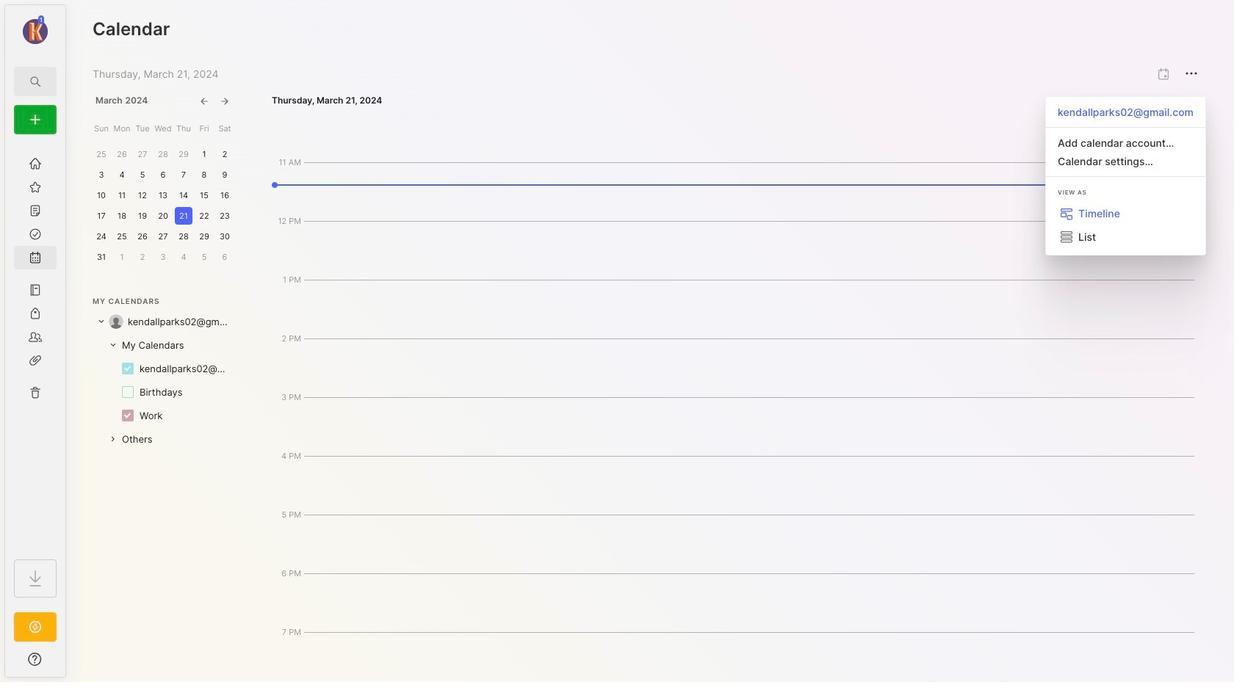 Task type: locate. For each thing, give the bounding box(es) containing it.
6 row from the top
[[93, 427, 234, 451]]

cell
[[128, 314, 234, 329], [118, 338, 184, 352], [140, 361, 234, 376], [140, 385, 188, 399], [140, 408, 168, 423], [118, 432, 153, 446]]

grid
[[93, 310, 234, 451]]

Account field
[[5, 14, 65, 46]]

1 vertical spatial arrow image
[[109, 341, 118, 349]]

tree
[[5, 143, 65, 547]]

arrow image
[[97, 317, 106, 326], [109, 341, 118, 349], [109, 435, 118, 443]]

click to expand image
[[64, 655, 75, 673]]

cell for fourth row from the bottom of the page
[[140, 361, 234, 376]]

0 vertical spatial arrow image
[[97, 317, 106, 326]]

edit search image
[[26, 73, 44, 90]]

row group
[[93, 333, 234, 427]]

dropdown list menu
[[1046, 103, 1205, 249]]

more actions image
[[1183, 65, 1200, 82]]

row
[[93, 310, 234, 333], [93, 333, 234, 357], [93, 357, 234, 380], [93, 380, 234, 404], [93, 404, 234, 427], [93, 427, 234, 451]]

2 vertical spatial arrow image
[[109, 435, 118, 443]]

cell for fifth row from the bottom of the page
[[118, 338, 184, 352]]

main element
[[0, 0, 71, 682]]

WHAT'S NEW field
[[5, 648, 65, 671]]

March field
[[93, 95, 122, 107]]

Select405 checkbox
[[122, 363, 134, 374]]

cell for 2nd row from the bottom
[[140, 408, 168, 423]]

tree inside main 'element'
[[5, 143, 65, 547]]



Task type: vqa. For each thing, say whether or not it's contained in the screenshot.
Home
no



Task type: describe. For each thing, give the bounding box(es) containing it.
arrow image for 1st row
[[97, 317, 106, 326]]

1 row from the top
[[93, 310, 234, 333]]

Select407 checkbox
[[122, 386, 134, 398]]

4 row from the top
[[93, 380, 234, 404]]

upgrade image
[[26, 619, 44, 636]]

cell for 1st row from the bottom
[[118, 432, 153, 446]]

home image
[[28, 156, 43, 171]]

2024 field
[[122, 95, 148, 107]]

3 row from the top
[[93, 357, 234, 380]]

arrow image for 1st row from the bottom
[[109, 435, 118, 443]]

More actions field
[[1177, 59, 1206, 89]]

Select409 checkbox
[[122, 410, 134, 421]]

arrow image for fifth row from the bottom of the page
[[109, 341, 118, 349]]

5 row from the top
[[93, 404, 234, 427]]

2 row from the top
[[93, 333, 234, 357]]

cell for 4th row from the top of the page
[[140, 385, 188, 399]]



